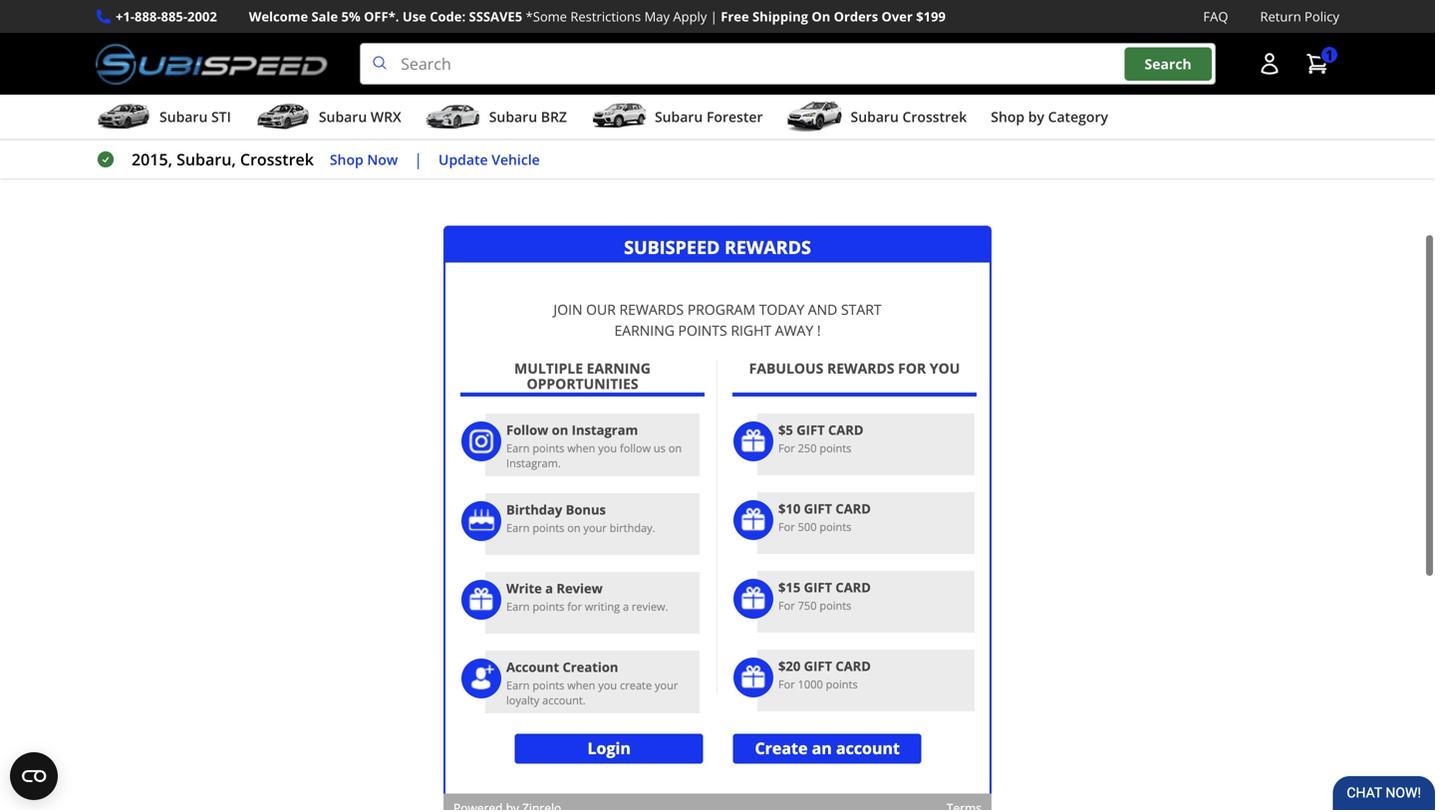 Task type: describe. For each thing, give the bounding box(es) containing it.
2015,
[[132, 149, 172, 170]]

+1-888-885-2002
[[116, 7, 217, 25]]

subaru for subaru wrx
[[319, 107, 367, 126]]

return policy
[[1261, 7, 1340, 25]]

subaru sti
[[160, 107, 231, 126]]

2015, subaru, crosstrek
[[132, 149, 314, 170]]

policy
[[1305, 7, 1340, 25]]

a subaru forester thumbnail image image
[[591, 102, 647, 132]]

$199
[[917, 7, 946, 25]]

5%
[[342, 7, 361, 25]]

now
[[367, 150, 398, 169]]

subaru forester
[[655, 107, 763, 126]]

return policy link
[[1261, 6, 1340, 27]]

off*.
[[364, 7, 399, 25]]

subaru forester button
[[591, 99, 763, 139]]

apply
[[673, 7, 707, 25]]

update vehicle
[[439, 150, 540, 169]]

hippogallery:original image
[[96, 0, 1340, 196]]

1
[[1326, 45, 1334, 64]]

sti
[[211, 107, 231, 126]]

a subaru crosstrek thumbnail image image
[[787, 102, 843, 132]]

subaru for subaru crosstrek
[[851, 107, 899, 126]]

shipping
[[753, 7, 809, 25]]

0 horizontal spatial crosstrek
[[240, 149, 314, 170]]

subaru sti button
[[96, 99, 231, 139]]

subaru,
[[177, 149, 236, 170]]

on
[[812, 7, 831, 25]]

2002
[[187, 7, 217, 25]]

subaru brz
[[489, 107, 567, 126]]

subispeed logo image
[[96, 43, 328, 85]]

vehicle
[[492, 150, 540, 169]]

by
[[1029, 107, 1045, 126]]

use
[[403, 7, 427, 25]]

search
[[1145, 54, 1192, 73]]

may
[[645, 7, 670, 25]]

code:
[[430, 7, 466, 25]]

open widget image
[[10, 753, 58, 801]]

subaru wrx
[[319, 107, 402, 126]]

888-
[[135, 7, 161, 25]]

update
[[439, 150, 488, 169]]

subaru for subaru sti
[[160, 107, 208, 126]]

button image
[[1258, 52, 1282, 76]]

free
[[721, 7, 750, 25]]

a subaru brz thumbnail image image
[[426, 102, 481, 132]]

subaru wrx button
[[255, 99, 402, 139]]

shop for shop by category
[[991, 107, 1025, 126]]



Task type: vqa. For each thing, say whether or not it's contained in the screenshot.
within inside the Free Shipping* Free shipping is available within the lower 48 states for orders totalling $199 or more. Simply select the free shipping option during checkout. *Exclusions apply
no



Task type: locate. For each thing, give the bounding box(es) containing it.
category
[[1049, 107, 1109, 126]]

shop now link
[[330, 148, 398, 171]]

1 vertical spatial shop
[[330, 150, 364, 169]]

4 subaru from the left
[[655, 107, 703, 126]]

subaru left wrx
[[319, 107, 367, 126]]

0 horizontal spatial shop
[[330, 150, 364, 169]]

subaru for subaru brz
[[489, 107, 538, 126]]

subaru left forester
[[655, 107, 703, 126]]

| right "now"
[[414, 149, 423, 170]]

| left "free" at right
[[711, 7, 718, 25]]

subaru for subaru forester
[[655, 107, 703, 126]]

885-
[[161, 7, 187, 25]]

|
[[711, 7, 718, 25], [414, 149, 423, 170]]

*some
[[526, 7, 567, 25]]

0 vertical spatial shop
[[991, 107, 1025, 126]]

shop left "now"
[[330, 150, 364, 169]]

a subaru wrx thumbnail image image
[[255, 102, 311, 132]]

forester
[[707, 107, 763, 126]]

3 subaru from the left
[[489, 107, 538, 126]]

1 button
[[1296, 44, 1340, 84]]

welcome
[[249, 7, 308, 25]]

1 horizontal spatial |
[[711, 7, 718, 25]]

faq link
[[1204, 6, 1229, 27]]

faq
[[1204, 7, 1229, 25]]

return
[[1261, 7, 1302, 25]]

wrx
[[371, 107, 402, 126]]

+1-888-885-2002 link
[[116, 6, 217, 27]]

+1-
[[116, 7, 135, 25]]

0 vertical spatial crosstrek
[[903, 107, 967, 126]]

search input field
[[360, 43, 1217, 85]]

update vehicle button
[[439, 148, 540, 171]]

2 subaru from the left
[[319, 107, 367, 126]]

sssave5
[[469, 7, 523, 25]]

subaru left brz
[[489, 107, 538, 126]]

subaru right a subaru crosstrek thumbnail image
[[851, 107, 899, 126]]

orders
[[834, 7, 879, 25]]

shop now
[[330, 150, 398, 169]]

0 vertical spatial |
[[711, 7, 718, 25]]

shop
[[991, 107, 1025, 126], [330, 150, 364, 169]]

shop left by
[[991, 107, 1025, 126]]

crosstrek inside dropdown button
[[903, 107, 967, 126]]

sale
[[312, 7, 338, 25]]

welcome sale 5% off*. use code: sssave5 *some restrictions may apply | free shipping on orders over $199
[[249, 7, 946, 25]]

dialog
[[444, 260, 992, 811]]

subaru brz button
[[426, 99, 567, 139]]

crosstrek
[[903, 107, 967, 126], [240, 149, 314, 170]]

subaru
[[160, 107, 208, 126], [319, 107, 367, 126], [489, 107, 538, 126], [655, 107, 703, 126], [851, 107, 899, 126]]

search button
[[1125, 47, 1212, 81]]

restrictions
[[571, 7, 641, 25]]

1 horizontal spatial shop
[[991, 107, 1025, 126]]

1 subaru from the left
[[160, 107, 208, 126]]

a subaru sti thumbnail image image
[[96, 102, 152, 132]]

shop by category button
[[991, 99, 1109, 139]]

subaru crosstrek
[[851, 107, 967, 126]]

subaru crosstrek button
[[787, 99, 967, 139]]

brz
[[541, 107, 567, 126]]

shop by category
[[991, 107, 1109, 126]]

0 horizontal spatial |
[[414, 149, 423, 170]]

shop for shop now
[[330, 150, 364, 169]]

over
[[882, 7, 913, 25]]

1 horizontal spatial crosstrek
[[903, 107, 967, 126]]

shop inside "dropdown button"
[[991, 107, 1025, 126]]

1 vertical spatial |
[[414, 149, 423, 170]]

subaru inside dropdown button
[[655, 107, 703, 126]]

subaru left sti
[[160, 107, 208, 126]]

5 subaru from the left
[[851, 107, 899, 126]]

1 vertical spatial crosstrek
[[240, 149, 314, 170]]



